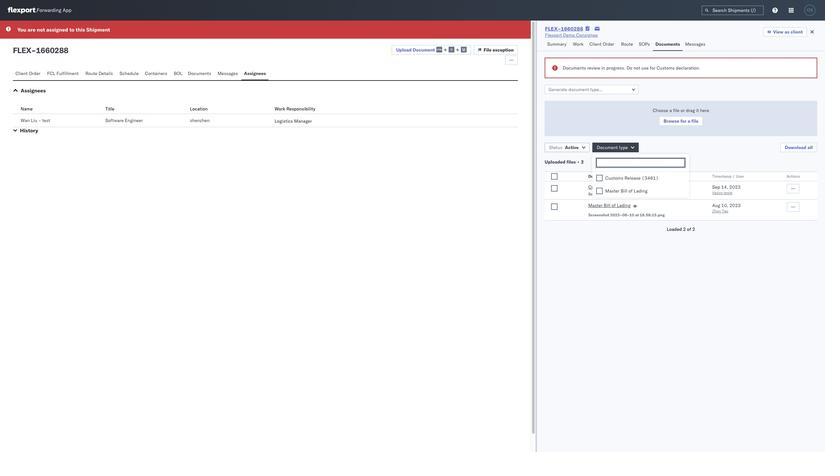 Task type: vqa. For each thing, say whether or not it's contained in the screenshot.
middle QUOTED
no



Task type: describe. For each thing, give the bounding box(es) containing it.
fcl
[[47, 71, 55, 76]]

for inside button
[[680, 118, 687, 124]]

0 horizontal spatial file
[[673, 108, 680, 113]]

0 vertical spatial order
[[603, 41, 614, 47]]

uploaded files ∙ 2
[[545, 159, 584, 165]]

flexport
[[545, 32, 562, 38]]

sops
[[639, 41, 650, 47]]

declaration.
[[676, 65, 700, 71]]

timestamp / user button
[[711, 173, 774, 179]]

timestamp
[[712, 174, 732, 179]]

fulfillment
[[56, 71, 79, 76]]

progress.
[[606, 65, 625, 71]]

Search Shipments (/) text field
[[702, 5, 764, 15]]

demo
[[563, 32, 575, 38]]

location
[[190, 106, 208, 112]]

document type
[[597, 145, 628, 151]]

0 vertical spatial customs
[[657, 65, 675, 71]]

2 for of
[[692, 227, 695, 232]]

0 vertical spatial for
[[650, 65, 656, 71]]

documents for the documents button to the right
[[655, 41, 680, 47]]

16.58.15.png
[[640, 213, 665, 218]]

messages for top messages button
[[685, 41, 706, 47]]

/ inside 'button'
[[618, 174, 620, 179]]

file inside button
[[691, 118, 698, 124]]

14,
[[721, 184, 728, 190]]

as
[[785, 29, 789, 35]]

a inside button
[[688, 118, 690, 124]]

download all button
[[780, 143, 817, 152]]

do
[[627, 65, 632, 71]]

aug
[[712, 203, 720, 209]]

fcl fulfillment button
[[45, 68, 83, 80]]

/ inside button
[[733, 174, 735, 179]]

review
[[587, 65, 600, 71]]

upload document button
[[392, 45, 471, 55]]

browse
[[664, 118, 679, 124]]

zhen
[[712, 209, 721, 214]]

filename
[[621, 174, 638, 179]]

here
[[700, 108, 709, 113]]

drag
[[686, 108, 695, 113]]

10,
[[721, 203, 728, 209]]

browse for a file
[[664, 118, 698, 124]]

10
[[629, 213, 634, 218]]

file
[[484, 47, 492, 53]]

wan
[[21, 118, 30, 123]]

bol button
[[171, 68, 185, 80]]

0 vertical spatial -
[[31, 45, 36, 55]]

shipment
[[86, 26, 110, 33]]

this
[[76, 26, 85, 33]]

work button
[[570, 38, 587, 51]]

0 vertical spatial customs release (3461)
[[605, 175, 659, 181]]

actions
[[787, 174, 800, 179]]

software
[[105, 118, 124, 123]]

documents for the documents button to the bottom
[[188, 71, 211, 76]]

flex
[[13, 45, 31, 55]]

teste
[[724, 190, 733, 195]]

fcl fulfillment
[[47, 71, 79, 76]]

view as client
[[773, 29, 803, 35]]

am.png
[[655, 192, 670, 197]]

browse for a file button
[[659, 116, 703, 126]]

test
[[42, 118, 50, 123]]

in
[[601, 65, 605, 71]]

summary
[[547, 41, 566, 47]]

responsibility
[[286, 106, 315, 112]]

1 vertical spatial master bill of lading
[[588, 203, 631, 209]]

1 horizontal spatial 1660288
[[561, 25, 583, 32]]

route button
[[619, 38, 636, 51]]

at for aug 10, 2023
[[635, 213, 639, 218]]

logistics manager
[[275, 118, 312, 124]]

flexport. image
[[8, 7, 37, 14]]

app
[[63, 7, 71, 13]]

logistics
[[275, 118, 293, 124]]

screenshot 2023-09-13 at 9.11.30 am.png
[[588, 192, 670, 197]]

to
[[69, 26, 74, 33]]

0 vertical spatial master
[[605, 188, 620, 194]]

assigned
[[46, 26, 68, 33]]

uploaded
[[545, 159, 565, 165]]

0 vertical spatial assignees
[[244, 71, 266, 76]]

1 horizontal spatial -
[[38, 118, 41, 123]]

work for work
[[573, 41, 584, 47]]

history
[[20, 127, 38, 134]]

document for document type
[[597, 145, 618, 151]]

9.11.30
[[640, 192, 654, 197]]

view as client button
[[763, 27, 807, 37]]

liu
[[31, 118, 37, 123]]

∙
[[577, 159, 580, 165]]

client
[[791, 29, 803, 35]]

all
[[807, 145, 813, 151]]

status active
[[549, 145, 579, 151]]

document type button
[[592, 143, 639, 152]]

type
[[619, 145, 628, 151]]

forwarding app link
[[8, 7, 71, 14]]

flex-1660288
[[545, 25, 583, 32]]

0 horizontal spatial 1660288
[[36, 45, 68, 55]]

0 horizontal spatial master
[[588, 203, 603, 209]]

1 horizontal spatial 2
[[683, 227, 686, 232]]

0 horizontal spatial messages button
[[215, 68, 241, 80]]

flex - 1660288
[[13, 45, 68, 55]]

details
[[99, 71, 113, 76]]

sops button
[[636, 38, 653, 51]]

type
[[608, 174, 617, 179]]

schedule
[[120, 71, 139, 76]]

os button
[[803, 3, 817, 18]]

1 vertical spatial documents button
[[185, 68, 215, 80]]

2023 for aug 10, 2023
[[730, 203, 741, 209]]

work for work responsibility
[[275, 106, 285, 112]]

flex-1660288 link
[[545, 25, 583, 32]]

(3461) inside "link"
[[625, 184, 642, 190]]

wan liu - test
[[21, 118, 50, 123]]

consignee
[[576, 32, 598, 38]]

1 horizontal spatial documents button
[[653, 38, 683, 51]]

download
[[785, 145, 806, 151]]



Task type: locate. For each thing, give the bounding box(es) containing it.
for
[[650, 65, 656, 71], [680, 118, 687, 124]]

vasco
[[712, 190, 723, 195]]

messages
[[685, 41, 706, 47], [218, 71, 238, 76]]

document
[[413, 47, 435, 53], [597, 145, 618, 151], [588, 174, 607, 179]]

document type / filename button
[[587, 173, 699, 179]]

work inside button
[[573, 41, 584, 47]]

1 vertical spatial screenshot
[[588, 213, 609, 218]]

view
[[773, 29, 783, 35]]

1 vertical spatial lading
[[617, 203, 631, 209]]

0 vertical spatial messages button
[[683, 38, 709, 51]]

master bill of lading down customs release (3461) "link"
[[588, 203, 631, 209]]

1 vertical spatial for
[[680, 118, 687, 124]]

0 vertical spatial work
[[573, 41, 584, 47]]

choose
[[653, 108, 668, 113]]

customs right use on the right top of the page
[[657, 65, 675, 71]]

user
[[736, 174, 744, 179]]

1 horizontal spatial messages
[[685, 41, 706, 47]]

2 vertical spatial customs
[[588, 184, 606, 190]]

/ right type in the top of the page
[[618, 174, 620, 179]]

0 horizontal spatial bill
[[604, 203, 610, 209]]

you are not assigned to this shipment
[[17, 26, 110, 33]]

route left sops
[[621, 41, 633, 47]]

1 horizontal spatial not
[[634, 65, 640, 71]]

1 horizontal spatial assignees button
[[241, 68, 269, 80]]

13
[[629, 192, 634, 197]]

1 horizontal spatial assignees
[[244, 71, 266, 76]]

document left 'type'
[[597, 145, 618, 151]]

client down flex
[[15, 71, 28, 76]]

0 vertical spatial 2023
[[729, 184, 741, 190]]

1 horizontal spatial (3461)
[[642, 175, 659, 181]]

0 vertical spatial client order button
[[587, 38, 619, 51]]

status
[[549, 145, 562, 151]]

0 vertical spatial release
[[625, 175, 641, 181]]

1 horizontal spatial route
[[621, 41, 633, 47]]

0 horizontal spatial of
[[612, 203, 616, 209]]

for down or
[[680, 118, 687, 124]]

1 2023 from the top
[[729, 184, 741, 190]]

route details
[[85, 71, 113, 76]]

assignees
[[244, 71, 266, 76], [21, 87, 46, 94]]

work
[[573, 41, 584, 47], [275, 106, 285, 112]]

1 horizontal spatial order
[[603, 41, 614, 47]]

route for route
[[621, 41, 633, 47]]

a
[[669, 108, 672, 113], [688, 118, 690, 124]]

at for sep 14, 2023
[[635, 192, 639, 197]]

0 horizontal spatial -
[[31, 45, 36, 55]]

0 horizontal spatial /
[[618, 174, 620, 179]]

customs release (3461) up 13
[[605, 175, 659, 181]]

master down customs release (3461) "link"
[[588, 203, 603, 209]]

2023- down the master bill of lading link
[[610, 213, 622, 218]]

1 horizontal spatial documents
[[563, 65, 586, 71]]

0 vertical spatial 1660288
[[561, 25, 583, 32]]

master bill of lading
[[605, 188, 648, 194], [588, 203, 631, 209]]

schedule button
[[117, 68, 142, 80]]

1 vertical spatial -
[[38, 118, 41, 123]]

summary button
[[545, 38, 570, 51]]

or
[[681, 108, 685, 113]]

1 horizontal spatial a
[[688, 118, 690, 124]]

None checkbox
[[551, 173, 558, 180], [551, 185, 558, 192], [596, 188, 603, 194], [551, 173, 558, 180], [551, 185, 558, 192], [596, 188, 603, 194]]

screenshot 2023-08-10 at 16.58.15.png
[[588, 213, 665, 218]]

1 vertical spatial customs
[[605, 175, 623, 181]]

0 vertical spatial lading
[[634, 188, 648, 194]]

1 vertical spatial not
[[634, 65, 640, 71]]

document type / filename
[[588, 174, 638, 179]]

customs up customs release (3461) "link"
[[605, 175, 623, 181]]

0 horizontal spatial lading
[[617, 203, 631, 209]]

documents button
[[653, 38, 683, 51], [185, 68, 215, 80]]

not right do
[[634, 65, 640, 71]]

order left route button
[[603, 41, 614, 47]]

client order for the topmost client order button
[[589, 41, 614, 47]]

1 vertical spatial messages
[[218, 71, 238, 76]]

1 screenshot from the top
[[588, 192, 609, 197]]

customs down document type / filename
[[588, 184, 606, 190]]

2 screenshot from the top
[[588, 213, 609, 218]]

0 horizontal spatial for
[[650, 65, 656, 71]]

1 vertical spatial client order
[[15, 71, 40, 76]]

documents button right bol
[[185, 68, 215, 80]]

0 horizontal spatial 2
[[581, 159, 584, 165]]

08-
[[622, 213, 629, 218]]

master left 09- on the right top of page
[[605, 188, 620, 194]]

for right use on the right top of the page
[[650, 65, 656, 71]]

1 vertical spatial of
[[612, 203, 616, 209]]

customs release (3461) down document type / filename
[[588, 184, 642, 190]]

loaded 2 of 2
[[667, 227, 695, 232]]

/ left the user
[[733, 174, 735, 179]]

1 vertical spatial document
[[597, 145, 618, 151]]

0 vertical spatial route
[[621, 41, 633, 47]]

document for document type / filename
[[588, 174, 607, 179]]

route for route details
[[85, 71, 97, 76]]

0 horizontal spatial documents button
[[185, 68, 215, 80]]

0 vertical spatial document
[[413, 47, 435, 53]]

2023
[[729, 184, 741, 190], [730, 203, 741, 209]]

1 vertical spatial 1660288
[[36, 45, 68, 55]]

(3461) up "9.11.30"
[[642, 175, 659, 181]]

1 horizontal spatial of
[[629, 188, 633, 194]]

sep
[[712, 184, 720, 190]]

0 vertical spatial messages
[[685, 41, 706, 47]]

1 horizontal spatial file
[[691, 118, 698, 124]]

(3461) up 13
[[625, 184, 642, 190]]

2 for ∙
[[581, 159, 584, 165]]

0 vertical spatial screenshot
[[588, 192, 609, 197]]

software engineer
[[105, 118, 143, 123]]

0 horizontal spatial release
[[608, 184, 624, 190]]

document inside upload document button
[[413, 47, 435, 53]]

file exception
[[484, 47, 514, 53]]

release inside "link"
[[608, 184, 624, 190]]

route details button
[[83, 68, 117, 80]]

at right 10
[[635, 213, 639, 218]]

1 horizontal spatial /
[[733, 174, 735, 179]]

client order button down consignee
[[587, 38, 619, 51]]

name
[[21, 106, 33, 112]]

2 2023- from the top
[[610, 213, 622, 218]]

history button
[[20, 127, 38, 134]]

shenzhen
[[190, 118, 210, 123]]

0 vertical spatial client
[[589, 41, 602, 47]]

client order down consignee
[[589, 41, 614, 47]]

work responsibility
[[275, 106, 315, 112]]

you
[[17, 26, 26, 33]]

file left or
[[673, 108, 680, 113]]

bill left 13
[[621, 188, 627, 194]]

download all
[[785, 145, 813, 151]]

/
[[618, 174, 620, 179], [733, 174, 735, 179]]

route inside button
[[85, 71, 97, 76]]

client down consignee
[[589, 41, 602, 47]]

1 vertical spatial assignees
[[21, 87, 46, 94]]

2023- up the master bill of lading link
[[610, 192, 622, 197]]

client
[[589, 41, 602, 47], [15, 71, 28, 76]]

screenshot for sep
[[588, 192, 609, 197]]

2 horizontal spatial of
[[687, 227, 691, 232]]

1 horizontal spatial bill
[[621, 188, 627, 194]]

1 horizontal spatial lading
[[634, 188, 648, 194]]

1 vertical spatial work
[[275, 106, 285, 112]]

lading right 09- on the right top of page
[[634, 188, 648, 194]]

2023 inside sep 14, 2023 vasco teste
[[729, 184, 741, 190]]

2
[[581, 159, 584, 165], [683, 227, 686, 232], [692, 227, 695, 232]]

0 vertical spatial documents button
[[653, 38, 683, 51]]

screenshot for aug
[[588, 213, 609, 218]]

client order for the bottom client order button
[[15, 71, 40, 76]]

1660288 up flexport demo consignee
[[561, 25, 583, 32]]

of down filename
[[629, 188, 633, 194]]

0 vertical spatial (3461)
[[642, 175, 659, 181]]

a down drag
[[688, 118, 690, 124]]

documents for documents review in progress. do not use for customs declaration.
[[563, 65, 586, 71]]

work down the flexport demo consignee link
[[573, 41, 584, 47]]

2023 inside aug 10, 2023 zhen tao
[[730, 203, 741, 209]]

work up logistics on the top of page
[[275, 106, 285, 112]]

are
[[28, 26, 36, 33]]

1 vertical spatial (3461)
[[625, 184, 642, 190]]

0 vertical spatial assignees button
[[241, 68, 269, 80]]

0 horizontal spatial assignees button
[[21, 87, 46, 94]]

upload
[[396, 47, 412, 53]]

lading
[[634, 188, 648, 194], [617, 203, 631, 209]]

assignees button
[[241, 68, 269, 80], [21, 87, 46, 94]]

2 / from the left
[[733, 174, 735, 179]]

documents left the review
[[563, 65, 586, 71]]

route inside button
[[621, 41, 633, 47]]

1 / from the left
[[618, 174, 620, 179]]

1 horizontal spatial client order
[[589, 41, 614, 47]]

release inside 'list box'
[[625, 175, 641, 181]]

1 horizontal spatial client order button
[[587, 38, 619, 51]]

list box
[[592, 172, 689, 198]]

0 vertical spatial of
[[629, 188, 633, 194]]

1 vertical spatial customs release (3461)
[[588, 184, 642, 190]]

1 horizontal spatial client
[[589, 41, 602, 47]]

0 vertical spatial file
[[673, 108, 680, 113]]

- down are
[[31, 45, 36, 55]]

0 vertical spatial master bill of lading
[[605, 188, 648, 194]]

1660288 down the assigned
[[36, 45, 68, 55]]

0 vertical spatial a
[[669, 108, 672, 113]]

0 vertical spatial not
[[37, 26, 45, 33]]

0 horizontal spatial not
[[37, 26, 45, 33]]

forwarding
[[37, 7, 61, 13]]

master
[[605, 188, 620, 194], [588, 203, 603, 209]]

containers
[[145, 71, 167, 76]]

0 vertical spatial client order
[[589, 41, 614, 47]]

2023- for sep
[[610, 192, 622, 197]]

1 horizontal spatial for
[[680, 118, 687, 124]]

2023 for sep 14, 2023
[[729, 184, 741, 190]]

1 horizontal spatial work
[[573, 41, 584, 47]]

flex-
[[545, 25, 561, 32]]

exception
[[493, 47, 514, 53]]

0 horizontal spatial order
[[29, 71, 40, 76]]

0 horizontal spatial client order button
[[13, 68, 45, 80]]

bol
[[174, 71, 182, 76]]

route left details
[[85, 71, 97, 76]]

customs inside 'list box'
[[605, 175, 623, 181]]

documents right bol "button"
[[188, 71, 211, 76]]

release
[[625, 175, 641, 181], [608, 184, 624, 190]]

0 horizontal spatial messages
[[218, 71, 238, 76]]

- right 'liu'
[[38, 118, 41, 123]]

documents review in progress. do not use for customs declaration.
[[563, 65, 700, 71]]

flexport demo consignee
[[545, 32, 598, 38]]

1 horizontal spatial messages button
[[683, 38, 709, 51]]

master bill of lading down filename
[[605, 188, 648, 194]]

0 vertical spatial bill
[[621, 188, 627, 194]]

document right upload
[[413, 47, 435, 53]]

2 2023 from the top
[[730, 203, 741, 209]]

1 vertical spatial route
[[85, 71, 97, 76]]

1 vertical spatial assignees button
[[21, 87, 46, 94]]

1 vertical spatial a
[[688, 118, 690, 124]]

document left type in the top of the page
[[588, 174, 607, 179]]

customs release (3461) link
[[588, 184, 642, 192]]

tao
[[722, 209, 728, 214]]

not right are
[[37, 26, 45, 33]]

client order left 'fcl'
[[15, 71, 40, 76]]

of up screenshot 2023-08-10 at 16.58.15.png
[[612, 203, 616, 209]]

0 horizontal spatial a
[[669, 108, 672, 113]]

09-
[[622, 192, 629, 197]]

customs
[[657, 65, 675, 71], [605, 175, 623, 181], [588, 184, 606, 190]]

customs inside customs release (3461) "link"
[[588, 184, 606, 190]]

aug 10, 2023 zhen tao
[[712, 203, 741, 214]]

customs release (3461)
[[605, 175, 659, 181], [588, 184, 642, 190]]

loaded
[[667, 227, 682, 232]]

2 at from the top
[[635, 213, 639, 218]]

1 vertical spatial messages button
[[215, 68, 241, 80]]

of right loaded
[[687, 227, 691, 232]]

file down it in the right top of the page
[[691, 118, 698, 124]]

documents button right sops
[[653, 38, 683, 51]]

document inside document type button
[[597, 145, 618, 151]]

None text field
[[599, 161, 685, 166]]

flexport demo consignee link
[[545, 32, 598, 38]]

choose a file or drag it here
[[653, 108, 709, 113]]

0 horizontal spatial client
[[15, 71, 28, 76]]

None checkbox
[[596, 175, 603, 181], [551, 204, 558, 210], [596, 175, 603, 181], [551, 204, 558, 210]]

1 vertical spatial client order button
[[13, 68, 45, 80]]

0 horizontal spatial documents
[[188, 71, 211, 76]]

release up 13
[[625, 175, 641, 181]]

Generate document type... text field
[[545, 85, 639, 94]]

screenshot up the master bill of lading link
[[588, 192, 609, 197]]

0 horizontal spatial client order
[[15, 71, 40, 76]]

messages for left messages button
[[218, 71, 238, 76]]

2023 right 10, in the right top of the page
[[730, 203, 741, 209]]

containers button
[[142, 68, 171, 80]]

lading up 08-
[[617, 203, 631, 209]]

documents right sops button
[[655, 41, 680, 47]]

a right choose
[[669, 108, 672, 113]]

list box containing customs release (3461)
[[592, 172, 689, 198]]

-
[[31, 45, 36, 55], [38, 118, 41, 123]]

release down document type / filename
[[608, 184, 624, 190]]

1 at from the top
[[635, 192, 639, 197]]

at right 13
[[635, 192, 639, 197]]

order left 'fcl'
[[29, 71, 40, 76]]

1 2023- from the top
[[610, 192, 622, 197]]

order
[[603, 41, 614, 47], [29, 71, 40, 76]]

1 horizontal spatial master
[[605, 188, 620, 194]]

2023 up teste
[[729, 184, 741, 190]]

bill down customs release (3461) "link"
[[604, 203, 610, 209]]

2 vertical spatial of
[[687, 227, 691, 232]]

2 horizontal spatial documents
[[655, 41, 680, 47]]

active
[[565, 145, 579, 151]]

2023- for aug
[[610, 213, 622, 218]]

1 vertical spatial master
[[588, 203, 603, 209]]

screenshot down the master bill of lading link
[[588, 213, 609, 218]]

screenshot
[[588, 192, 609, 197], [588, 213, 609, 218]]

document inside the document type / filename 'button'
[[588, 174, 607, 179]]

1 horizontal spatial release
[[625, 175, 641, 181]]

client order button left 'fcl'
[[13, 68, 45, 80]]



